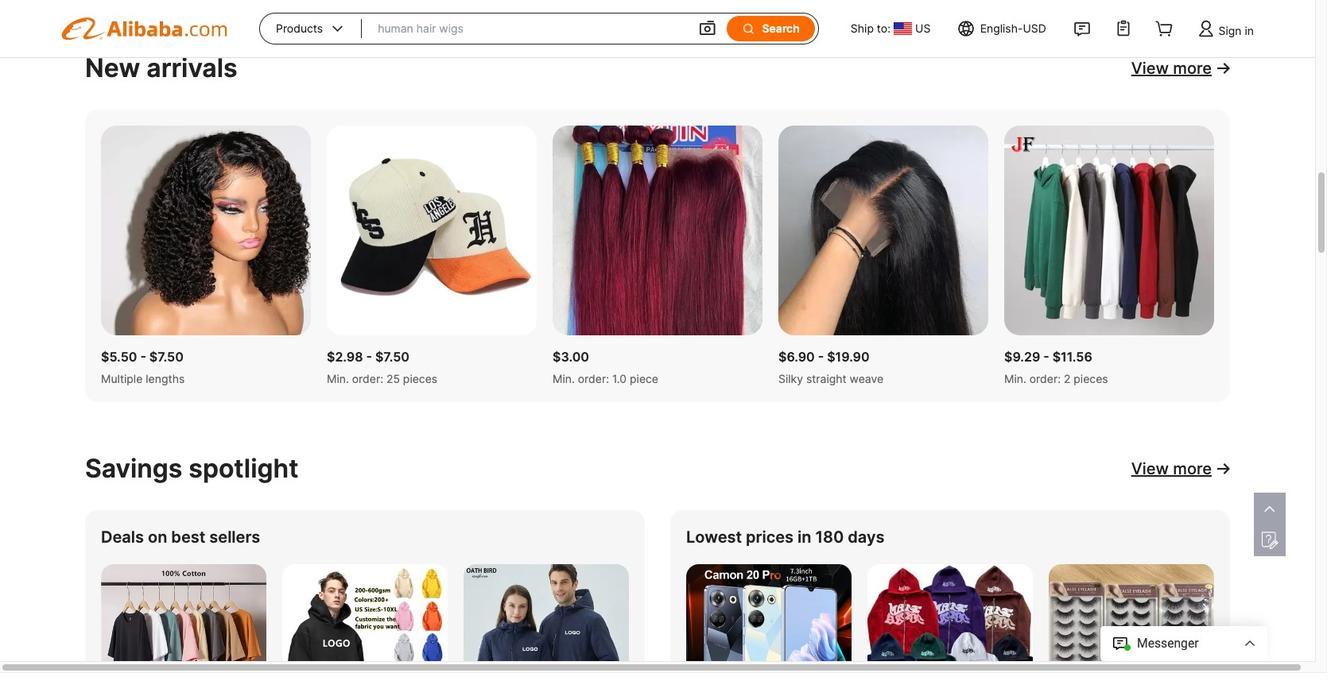 Task type: locate. For each thing, give the bounding box(es) containing it.
- inside $6.90 - $19.90 silky straight weave
[[819, 349, 824, 365]]

english-usd
[[981, 21, 1047, 35]]

$7.50 up 25
[[375, 349, 410, 365]]

$7.50 for $2.98 - $7.50
[[375, 349, 410, 365]]

days
[[848, 528, 885, 547]]

min. down $3.00
[[553, 372, 575, 386]]

prices
[[746, 528, 794, 547]]

2 min. from the left
[[553, 372, 575, 386]]

$6.90 - $19.90 silky straight weave
[[779, 349, 884, 386]]

0 horizontal spatial order:
[[352, 372, 384, 386]]

pieces right 25
[[403, 372, 438, 386]]

min.
[[327, 372, 349, 386], [553, 372, 575, 386], [1005, 372, 1027, 386]]

view more
[[1132, 59, 1213, 78], [1132, 460, 1213, 479]]

1 vertical spatial in
[[798, 528, 812, 547]]

order: left 25
[[352, 372, 384, 386]]

1 pieces from the left
[[403, 372, 438, 386]]

sign
[[1219, 24, 1242, 38]]

 search
[[742, 21, 800, 36]]

- inside $9.29 - $11.56 min. order: 2 pieces
[[1044, 349, 1050, 365]]

arrivals
[[147, 52, 238, 84]]

lowest prices in 180 days
[[687, 528, 885, 547]]

order:
[[352, 372, 384, 386], [578, 372, 609, 386], [1030, 372, 1061, 386]]

1 horizontal spatial in
[[1246, 24, 1255, 38]]

3 - from the left
[[819, 349, 824, 365]]

2 more from the top
[[1174, 460, 1213, 479]]

view
[[1132, 59, 1170, 78], [1132, 460, 1170, 479]]

pieces inside $2.98 - $7.50 min. order: 25 pieces
[[403, 372, 438, 386]]

lengths
[[146, 372, 185, 386]]

0 vertical spatial more
[[1174, 59, 1213, 78]]

$19.90
[[828, 349, 870, 365]]

order: left 1.0
[[578, 372, 609, 386]]

1 vertical spatial view
[[1132, 460, 1170, 479]]

human hair wigs text field
[[378, 14, 682, 43]]

1 - from the left
[[140, 349, 146, 365]]

$7.50 up 'lengths'
[[149, 349, 184, 365]]

2
[[1065, 372, 1071, 386]]

in left 180
[[798, 528, 812, 547]]

2 order: from the left
[[578, 372, 609, 386]]

search
[[763, 21, 800, 35]]

- inside $5.50 - $7.50 multiple lengths
[[140, 349, 146, 365]]

more for spotlight
[[1174, 460, 1213, 479]]

product pictures image
[[101, 565, 267, 674], [282, 565, 448, 674], [464, 565, 629, 674], [687, 565, 852, 674], [868, 565, 1034, 674], [1049, 565, 1215, 674]]

$7.50 for $5.50 - $7.50
[[149, 349, 184, 365]]

0 vertical spatial view
[[1132, 59, 1170, 78]]

min. down $2.98
[[327, 372, 349, 386]]

deals on best sellers
[[101, 528, 260, 547]]

us
[[916, 21, 931, 35]]

1 horizontal spatial order:
[[578, 372, 609, 386]]

2 product pictures image from the left
[[282, 565, 448, 674]]

2 pieces from the left
[[1074, 372, 1109, 386]]

0 horizontal spatial min.
[[327, 372, 349, 386]]

english-
[[981, 21, 1024, 35]]

0 horizontal spatial $7.50
[[149, 349, 184, 365]]

1 more from the top
[[1174, 59, 1213, 78]]

more
[[1174, 59, 1213, 78], [1174, 460, 1213, 479]]

0 vertical spatial in
[[1246, 24, 1255, 38]]

1 view more from the top
[[1132, 59, 1213, 78]]

2 - from the left
[[366, 349, 372, 365]]

- up straight
[[819, 349, 824, 365]]

0 horizontal spatial pieces
[[403, 372, 438, 386]]

1 vertical spatial view more
[[1132, 460, 1213, 479]]

180
[[816, 528, 844, 547]]

view for spotlight
[[1132, 460, 1170, 479]]

order: inside $9.29 - $11.56 min. order: 2 pieces
[[1030, 372, 1061, 386]]

min. for $2.98 - $7.50
[[327, 372, 349, 386]]

25
[[387, 372, 400, 386]]

1 horizontal spatial min.
[[553, 372, 575, 386]]

- inside $2.98 - $7.50 min. order: 25 pieces
[[366, 349, 372, 365]]

view more for spotlight
[[1132, 460, 1213, 479]]

savings spotlight
[[85, 453, 299, 485]]

- right $2.98
[[366, 349, 372, 365]]

3 min. from the left
[[1005, 372, 1027, 386]]

pieces
[[403, 372, 438, 386], [1074, 372, 1109, 386]]

order: inside $3.00 min. order: 1.0 piece
[[578, 372, 609, 386]]

4 product pictures image from the left
[[687, 565, 852, 674]]

2 horizontal spatial order:
[[1030, 372, 1061, 386]]

feedback image
[[1261, 532, 1280, 551]]

1 order: from the left
[[352, 372, 384, 386]]

more for arrivals
[[1174, 59, 1213, 78]]

-
[[140, 349, 146, 365], [366, 349, 372, 365], [819, 349, 824, 365], [1044, 349, 1050, 365]]

min. inside $2.98 - $7.50 min. order: 25 pieces
[[327, 372, 349, 386]]

order: left 2
[[1030, 372, 1061, 386]]

new
[[85, 52, 140, 84]]

min. inside $3.00 min. order: 1.0 piece
[[553, 372, 575, 386]]


[[742, 21, 756, 36]]

$7.50 inside $5.50 - $7.50 multiple lengths
[[149, 349, 184, 365]]

- right $9.29
[[1044, 349, 1050, 365]]

1 $7.50 from the left
[[149, 349, 184, 365]]

2 $7.50 from the left
[[375, 349, 410, 365]]

in right sign
[[1246, 24, 1255, 38]]

min. down $9.29
[[1005, 372, 1027, 386]]

pieces right 2
[[1074, 372, 1109, 386]]

3 order: from the left
[[1030, 372, 1061, 386]]

- right $5.50 on the bottom left
[[140, 349, 146, 365]]

order: inside $2.98 - $7.50 min. order: 25 pieces
[[352, 372, 384, 386]]

1 horizontal spatial pieces
[[1074, 372, 1109, 386]]

1 view from the top
[[1132, 59, 1170, 78]]

pieces inside $9.29 - $11.56 min. order: 2 pieces
[[1074, 372, 1109, 386]]

5 product pictures image from the left
[[868, 565, 1034, 674]]

- for $6.90
[[819, 349, 824, 365]]

2 view more from the top
[[1132, 460, 1213, 479]]

2 view from the top
[[1132, 460, 1170, 479]]

1 vertical spatial more
[[1174, 460, 1213, 479]]

in
[[1246, 24, 1255, 38], [798, 528, 812, 547]]

0 vertical spatial view more
[[1132, 59, 1213, 78]]

2 horizontal spatial min.
[[1005, 372, 1027, 386]]

$7.50 inside $2.98 - $7.50 min. order: 25 pieces
[[375, 349, 410, 365]]

$5.50 - $7.50 multiple lengths
[[101, 349, 185, 386]]

new arrivals
[[85, 52, 238, 84]]

1 horizontal spatial $7.50
[[375, 349, 410, 365]]

min. inside $9.29 - $11.56 min. order: 2 pieces
[[1005, 372, 1027, 386]]

$7.50
[[149, 349, 184, 365], [375, 349, 410, 365]]

4 - from the left
[[1044, 349, 1050, 365]]

deals
[[101, 528, 144, 547]]

1 min. from the left
[[327, 372, 349, 386]]



Task type: vqa. For each thing, say whether or not it's contained in the screenshot.
user on the bottom of the page
no



Task type: describe. For each thing, give the bounding box(es) containing it.
pieces for $7.50
[[403, 372, 438, 386]]

sellers
[[210, 528, 260, 547]]

1.0
[[613, 372, 627, 386]]

savings
[[85, 453, 183, 485]]

ship
[[851, 21, 874, 35]]

weave
[[850, 372, 884, 386]]

straight
[[807, 372, 847, 386]]

multiple
[[101, 372, 143, 386]]

- for $2.98
[[366, 349, 372, 365]]

best
[[171, 528, 206, 547]]

order: for $9.29
[[1030, 372, 1061, 386]]

$5.50
[[101, 349, 137, 365]]

- for $9.29
[[1044, 349, 1050, 365]]

1 product pictures image from the left
[[101, 565, 267, 674]]

3 product pictures image from the left
[[464, 565, 629, 674]]

$2.98 - $7.50 min. order: 25 pieces
[[327, 349, 438, 386]]

pieces for $11.56
[[1074, 372, 1109, 386]]

view for arrivals
[[1132, 59, 1170, 78]]

arrow up image
[[1261, 497, 1280, 522]]

$9.29 - $11.56 min. order: 2 pieces
[[1005, 349, 1109, 386]]

$3.00 min. order: 1.0 piece
[[553, 349, 659, 386]]

$6.90
[[779, 349, 815, 365]]

spotlight
[[189, 453, 299, 485]]

piece
[[630, 372, 659, 386]]

products
[[276, 21, 323, 35]]

ship to:
[[851, 21, 891, 35]]

$2.98
[[327, 349, 363, 365]]

to:
[[878, 21, 891, 35]]

$11.56
[[1053, 349, 1093, 365]]

usd
[[1024, 21, 1047, 35]]

0 horizontal spatial in
[[798, 528, 812, 547]]


[[698, 19, 717, 38]]

products 
[[276, 21, 346, 37]]

$9.29
[[1005, 349, 1041, 365]]

- for $5.50
[[140, 349, 146, 365]]

on
[[148, 528, 167, 547]]

min. for $9.29 - $11.56
[[1005, 372, 1027, 386]]

lowest
[[687, 528, 742, 547]]

order: for $2.98
[[352, 372, 384, 386]]

6 product pictures image from the left
[[1049, 565, 1215, 674]]


[[330, 21, 346, 37]]

silky
[[779, 372, 804, 386]]

$3.00
[[553, 349, 590, 365]]

sign in
[[1219, 24, 1255, 38]]

view more for arrivals
[[1132, 59, 1213, 78]]



